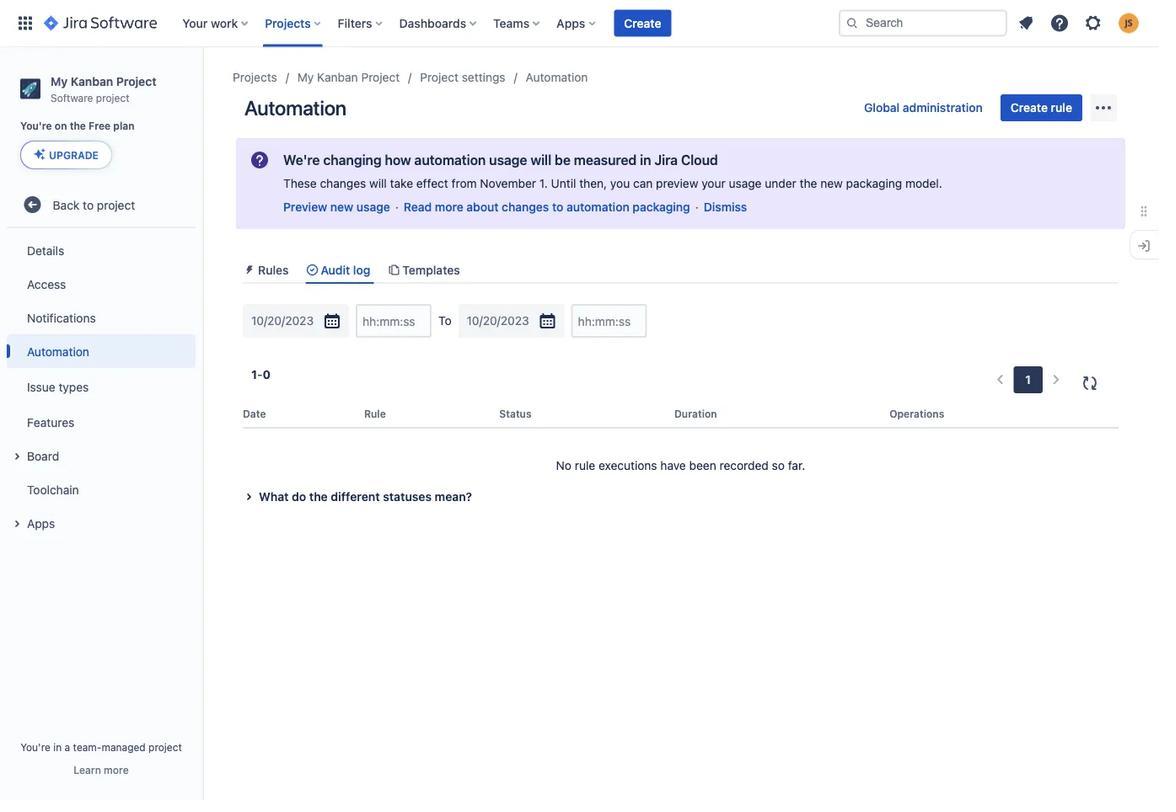 Task type: describe. For each thing, give the bounding box(es) containing it.
date
[[243, 408, 266, 420]]

0 horizontal spatial in
[[53, 742, 62, 754]]

expand image
[[239, 487, 259, 508]]

automation for notifications
[[27, 345, 89, 359]]

Search field
[[839, 10, 1007, 37]]

features link
[[7, 406, 196, 439]]

upgrade button
[[21, 142, 111, 169]]

changes inside we're changing how automation usage will be measured in jira cloud these changes will take effect from november 1. until then, you can preview your usage under the new packaging model.
[[320, 177, 366, 191]]

templates
[[402, 263, 460, 277]]

1 button
[[1014, 367, 1043, 394]]

toolchain
[[27, 483, 79, 497]]

kanban for my kanban project software project
[[71, 74, 113, 88]]

free
[[89, 120, 111, 132]]

project settings
[[420, 70, 505, 84]]

learn more button
[[74, 764, 129, 777]]

2 10/20/2023 from the left
[[467, 314, 529, 328]]

status
[[499, 408, 532, 420]]

templates image
[[387, 264, 401, 277]]

far.
[[788, 459, 805, 473]]

group containing details
[[7, 229, 196, 546]]

search image
[[846, 16, 859, 30]]

1 hh:mm:ss field from the left
[[358, 306, 430, 337]]

0 vertical spatial will
[[531, 152, 551, 168]]

expand image for apps
[[7, 514, 27, 535]]

the for what do the different statuses mean?
[[309, 490, 328, 504]]

your
[[702, 177, 726, 191]]

project settings link
[[420, 67, 505, 88]]

help image
[[1050, 13, 1070, 33]]

preview
[[656, 177, 698, 191]]

preview new usage button
[[283, 199, 390, 216]]

dashboards
[[399, 16, 466, 30]]

1 for 1
[[1025, 373, 1031, 387]]

you're in a team-managed project
[[20, 742, 182, 754]]

project for my kanban project software project
[[116, 74, 156, 88]]

software
[[51, 92, 93, 104]]

log
[[353, 263, 370, 277]]

audit log image
[[306, 264, 319, 277]]

your work button
[[177, 10, 255, 37]]

automation for project settings
[[526, 70, 588, 84]]

0 horizontal spatial usage
[[356, 200, 390, 214]]

different
[[331, 490, 380, 504]]

filters button
[[333, 10, 389, 37]]

create for create rule
[[1011, 101, 1048, 115]]

what do the different statuses mean? button
[[239, 487, 1119, 508]]

0 horizontal spatial to
[[83, 198, 94, 212]]

about
[[467, 200, 499, 214]]

access
[[27, 277, 66, 291]]

0 vertical spatial more
[[435, 200, 463, 214]]

you're for you're on the free plan
[[20, 120, 52, 132]]

0
[[263, 368, 271, 382]]

more inside button
[[104, 765, 129, 776]]

notifications link
[[7, 301, 196, 335]]

create rule
[[1011, 101, 1072, 115]]

appswitcher icon image
[[15, 13, 35, 33]]

what do the different statuses mean?
[[259, 490, 472, 504]]

learn more
[[74, 765, 129, 776]]

0 horizontal spatial new
[[330, 200, 353, 214]]

2 hh:mm:ss field from the left
[[573, 306, 645, 337]]

settings image
[[1083, 13, 1103, 33]]

sidebar navigation image
[[184, 67, 221, 101]]

what
[[259, 490, 289, 504]]

measured
[[574, 152, 637, 168]]

board button
[[7, 439, 196, 473]]

issue types
[[27, 380, 89, 394]]

team-
[[73, 742, 102, 754]]

upgrade
[[49, 149, 99, 161]]

my kanban project software project
[[51, 74, 156, 104]]

cloud
[[681, 152, 718, 168]]

new inside we're changing how automation usage will be measured in jira cloud these changes will take effect from november 1. until then, you can preview your usage under the new packaging model.
[[820, 177, 843, 191]]

1 · from the left
[[395, 200, 399, 214]]

dismiss
[[704, 200, 747, 214]]

details
[[27, 243, 64, 257]]

november
[[480, 177, 536, 191]]

to
[[438, 314, 451, 328]]

automation link for project settings
[[526, 67, 588, 88]]

managed
[[102, 742, 146, 754]]

1 vertical spatial project
[[97, 198, 135, 212]]

duration
[[674, 408, 717, 420]]

rule for no
[[575, 459, 595, 473]]

you're for you're in a team-managed project
[[20, 742, 50, 754]]

project for my kanban project
[[361, 70, 400, 84]]

notifications
[[27, 311, 96, 325]]

model.
[[905, 177, 942, 191]]

your profile and settings image
[[1119, 13, 1139, 33]]

read
[[404, 200, 432, 214]]

from
[[452, 177, 477, 191]]

1 for 1 - 0
[[251, 368, 257, 382]]

refresh log image
[[1080, 374, 1100, 394]]

tab list containing rules
[[236, 256, 1125, 284]]

issue
[[27, 380, 55, 394]]

these
[[283, 177, 317, 191]]

board
[[27, 449, 59, 463]]

primary element
[[10, 0, 839, 47]]

features
[[27, 415, 74, 429]]

we're changing how automation usage will be measured in jira cloud these changes will take effect from november 1. until then, you can preview your usage under the new packaging model.
[[283, 152, 942, 191]]

projects button
[[260, 10, 328, 37]]

notifications image
[[1016, 13, 1036, 33]]

toolchain link
[[7, 473, 196, 507]]

audit log
[[321, 263, 370, 277]]

be
[[555, 152, 571, 168]]

global administration link
[[854, 94, 993, 121]]

apps inside button
[[27, 517, 55, 530]]

no
[[556, 459, 572, 473]]

-
[[257, 368, 263, 382]]

banner containing your work
[[0, 0, 1159, 47]]

global
[[864, 101, 900, 115]]

2 · from the left
[[695, 200, 699, 214]]

2 vertical spatial project
[[148, 742, 182, 754]]

audit
[[321, 263, 350, 277]]

teams
[[493, 16, 530, 30]]

projects link
[[233, 67, 277, 88]]

1 vertical spatial automation
[[566, 200, 629, 214]]

how
[[385, 152, 411, 168]]

apps button
[[551, 10, 602, 37]]

access link
[[7, 267, 196, 301]]



Task type: vqa. For each thing, say whether or not it's contained in the screenshot.
expand image
yes



Task type: locate. For each thing, give the bounding box(es) containing it.
0 vertical spatial packaging
[[846, 177, 902, 191]]

back
[[53, 198, 80, 212]]

0 horizontal spatial my
[[51, 74, 68, 88]]

changing
[[323, 152, 382, 168]]

1 vertical spatial new
[[330, 200, 353, 214]]

hh:mm:ss field
[[358, 306, 430, 337], [573, 306, 645, 337]]

on
[[55, 120, 67, 132]]

0 horizontal spatial packaging
[[633, 200, 690, 214]]

1 left refresh log image
[[1025, 373, 1031, 387]]

settings
[[462, 70, 505, 84]]

automation
[[414, 152, 486, 168], [566, 200, 629, 214]]

0 vertical spatial automation
[[414, 152, 486, 168]]

create left actions icon
[[1011, 101, 1048, 115]]

automation down apps dropdown button
[[526, 70, 588, 84]]

in inside we're changing how automation usage will be measured in jira cloud these changes will take effect from november 1. until then, you can preview your usage under the new packaging model.
[[640, 152, 651, 168]]

actions image
[[1093, 98, 1114, 118]]

1 horizontal spatial to
[[552, 200, 563, 214]]

to down until
[[552, 200, 563, 214]]

automation down notifications
[[27, 345, 89, 359]]

project inside my kanban project software project
[[116, 74, 156, 88]]

you
[[610, 177, 630, 191]]

filters
[[338, 16, 372, 30]]

changes down november
[[502, 200, 549, 214]]

statuses
[[383, 490, 432, 504]]

back to project link
[[7, 188, 196, 222]]

the right on
[[70, 120, 86, 132]]

2 vertical spatial usage
[[356, 200, 390, 214]]

1 vertical spatial rule
[[575, 459, 595, 473]]

more
[[435, 200, 463, 214], [104, 765, 129, 776]]

new right under
[[820, 177, 843, 191]]

1 horizontal spatial automation
[[244, 96, 346, 120]]

1 horizontal spatial more
[[435, 200, 463, 214]]

projects right 'work'
[[265, 16, 311, 30]]

create for create
[[624, 16, 661, 30]]

1 horizontal spatial apps
[[557, 16, 585, 30]]

1 you're from the top
[[20, 120, 52, 132]]

back to project
[[53, 198, 135, 212]]

rules
[[258, 263, 289, 277]]

1 horizontal spatial will
[[531, 152, 551, 168]]

projects for projects popup button
[[265, 16, 311, 30]]

kanban
[[317, 70, 358, 84], [71, 74, 113, 88]]

the right under
[[800, 177, 817, 191]]

executions
[[599, 459, 657, 473]]

my for my kanban project
[[297, 70, 314, 84]]

new right preview
[[330, 200, 353, 214]]

0 vertical spatial you're
[[20, 120, 52, 132]]

project up details link
[[97, 198, 135, 212]]

learn
[[74, 765, 101, 776]]

project right the managed
[[148, 742, 182, 754]]

1 10/20/2023 from the left
[[251, 314, 314, 328]]

will left take
[[369, 177, 387, 191]]

1 horizontal spatial kanban
[[317, 70, 358, 84]]

automation
[[526, 70, 588, 84], [244, 96, 346, 120], [27, 345, 89, 359]]

project down the filters popup button
[[361, 70, 400, 84]]

1 horizontal spatial 1
[[1025, 373, 1031, 387]]

1 vertical spatial create
[[1011, 101, 1048, 115]]

until
[[551, 177, 576, 191]]

project inside my kanban project software project
[[96, 92, 129, 104]]

rules image
[[243, 264, 256, 277]]

2 vertical spatial the
[[309, 490, 328, 504]]

0 vertical spatial automation
[[526, 70, 588, 84]]

you're
[[20, 120, 52, 132], [20, 742, 50, 754]]

automation down projects link
[[244, 96, 346, 120]]

0 vertical spatial in
[[640, 152, 651, 168]]

1 vertical spatial usage
[[729, 177, 762, 191]]

packaging left model. in the top of the page
[[846, 177, 902, 191]]

usage up november
[[489, 152, 527, 168]]

under
[[765, 177, 796, 191]]

your work
[[182, 16, 238, 30]]

1 horizontal spatial packaging
[[846, 177, 902, 191]]

1 horizontal spatial 10/20/2023
[[467, 314, 529, 328]]

2 vertical spatial automation
[[27, 345, 89, 359]]

tab list
[[236, 256, 1125, 284]]

the for you're on the free plan
[[70, 120, 86, 132]]

apps down toolchain
[[27, 517, 55, 530]]

create right apps dropdown button
[[624, 16, 661, 30]]

·
[[395, 200, 399, 214], [695, 200, 699, 214]]

plan
[[113, 120, 135, 132]]

can
[[633, 177, 653, 191]]

we're
[[283, 152, 320, 168]]

0 horizontal spatial 1
[[251, 368, 257, 382]]

work
[[211, 16, 238, 30]]

mean?
[[435, 490, 472, 504]]

recorded
[[720, 459, 769, 473]]

dashboards button
[[394, 10, 483, 37]]

projects for projects link
[[233, 70, 277, 84]]

kanban inside my kanban project link
[[317, 70, 358, 84]]

project
[[361, 70, 400, 84], [420, 70, 459, 84], [116, 74, 156, 88]]

1 vertical spatial in
[[53, 742, 62, 754]]

1 horizontal spatial new
[[820, 177, 843, 191]]

you're left on
[[20, 120, 52, 132]]

None text field
[[467, 313, 470, 330]]

rule for create
[[1051, 101, 1072, 115]]

effect
[[416, 177, 448, 191]]

1 horizontal spatial automation
[[566, 200, 629, 214]]

jira
[[654, 152, 678, 168]]

1 vertical spatial the
[[800, 177, 817, 191]]

then,
[[579, 177, 607, 191]]

rule right no
[[575, 459, 595, 473]]

10/20/2023 down rules
[[251, 314, 314, 328]]

1 horizontal spatial the
[[309, 490, 328, 504]]

expand image
[[7, 447, 27, 467], [7, 514, 27, 535]]

2 expand image from the top
[[7, 514, 27, 535]]

expand image inside board button
[[7, 447, 27, 467]]

1 horizontal spatial ·
[[695, 200, 699, 214]]

1 horizontal spatial create
[[1011, 101, 1048, 115]]

so
[[772, 459, 785, 473]]

0 horizontal spatial automation
[[414, 152, 486, 168]]

to right back
[[83, 198, 94, 212]]

1 horizontal spatial changes
[[502, 200, 549, 214]]

will
[[531, 152, 551, 168], [369, 177, 387, 191]]

10/20/2023 right to
[[467, 314, 529, 328]]

1 vertical spatial changes
[[502, 200, 549, 214]]

create
[[624, 16, 661, 30], [1011, 101, 1048, 115]]

0 vertical spatial usage
[[489, 152, 527, 168]]

· left dismiss on the right of page
[[695, 200, 699, 214]]

automation link up 'types'
[[7, 335, 196, 369]]

1 horizontal spatial hh:mm:ss field
[[573, 306, 645, 337]]

you're left a
[[20, 742, 50, 754]]

1.
[[539, 177, 548, 191]]

1 left 0
[[251, 368, 257, 382]]

new
[[820, 177, 843, 191], [330, 200, 353, 214]]

details link
[[7, 234, 196, 267]]

0 horizontal spatial rule
[[575, 459, 595, 473]]

automation inside we're changing how automation usage will be measured in jira cloud these changes will take effect from november 1. until then, you can preview your usage under the new packaging model.
[[414, 152, 486, 168]]

0 vertical spatial projects
[[265, 16, 311, 30]]

jira software image
[[44, 13, 157, 33], [44, 13, 157, 33]]

operations
[[889, 408, 944, 420]]

1 expand image from the top
[[7, 447, 27, 467]]

0 vertical spatial create
[[624, 16, 661, 30]]

0 vertical spatial project
[[96, 92, 129, 104]]

banner
[[0, 0, 1159, 47]]

1 vertical spatial expand image
[[7, 514, 27, 535]]

kanban down filters
[[317, 70, 358, 84]]

2 horizontal spatial usage
[[729, 177, 762, 191]]

None text field
[[251, 313, 254, 330]]

my right projects link
[[297, 70, 314, 84]]

1 horizontal spatial in
[[640, 152, 651, 168]]

0 horizontal spatial create
[[624, 16, 661, 30]]

your
[[182, 16, 208, 30]]

my kanban project
[[297, 70, 400, 84]]

rule left actions icon
[[1051, 101, 1072, 115]]

in left a
[[53, 742, 62, 754]]

the inside we're changing how automation usage will be measured in jira cloud these changes will take effect from november 1. until then, you can preview your usage under the new packaging model.
[[800, 177, 817, 191]]

group
[[7, 229, 196, 546]]

my for my kanban project software project
[[51, 74, 68, 88]]

1 horizontal spatial project
[[361, 70, 400, 84]]

2 horizontal spatial project
[[420, 70, 459, 84]]

1 - 0
[[251, 368, 271, 382]]

0 horizontal spatial 10/20/2023
[[251, 314, 314, 328]]

0 horizontal spatial more
[[104, 765, 129, 776]]

usage up dismiss on the right of page
[[729, 177, 762, 191]]

preview
[[283, 200, 327, 214]]

2 horizontal spatial the
[[800, 177, 817, 191]]

0 horizontal spatial apps
[[27, 517, 55, 530]]

2 horizontal spatial automation
[[526, 70, 588, 84]]

project left settings at the top
[[420, 70, 459, 84]]

global administration
[[864, 101, 983, 115]]

1 vertical spatial automation
[[244, 96, 346, 120]]

expand image for board
[[7, 447, 27, 467]]

in left jira
[[640, 152, 651, 168]]

0 horizontal spatial automation link
[[7, 335, 196, 369]]

1 horizontal spatial automation link
[[526, 67, 588, 88]]

automation up from
[[414, 152, 486, 168]]

1 vertical spatial apps
[[27, 517, 55, 530]]

0 horizontal spatial will
[[369, 177, 387, 191]]

1 inside button
[[1025, 373, 1031, 387]]

packaging down preview
[[633, 200, 690, 214]]

0 vertical spatial rule
[[1051, 101, 1072, 115]]

1 vertical spatial will
[[369, 177, 387, 191]]

rule inside button
[[1051, 101, 1072, 115]]

my inside my kanban project link
[[297, 70, 314, 84]]

kanban for my kanban project
[[317, 70, 358, 84]]

automation link down apps dropdown button
[[526, 67, 588, 88]]

kanban up software
[[71, 74, 113, 88]]

1 vertical spatial projects
[[233, 70, 277, 84]]

0 horizontal spatial the
[[70, 120, 86, 132]]

projects inside popup button
[[265, 16, 311, 30]]

apps inside dropdown button
[[557, 16, 585, 30]]

you're on the free plan
[[20, 120, 135, 132]]

2 you're from the top
[[20, 742, 50, 754]]

automation down then,
[[566, 200, 629, 214]]

1 vertical spatial automation link
[[7, 335, 196, 369]]

create inside primary element
[[624, 16, 661, 30]]

been
[[689, 459, 716, 473]]

0 horizontal spatial project
[[116, 74, 156, 88]]

do
[[292, 490, 306, 504]]

expand image inside apps button
[[7, 514, 27, 535]]

rule
[[1051, 101, 1072, 115], [575, 459, 595, 473]]

0 horizontal spatial hh:mm:ss field
[[358, 306, 430, 337]]

dismiss button
[[704, 199, 747, 216]]

packaging inside we're changing how automation usage will be measured in jira cloud these changes will take effect from november 1. until then, you can preview your usage under the new packaging model.
[[846, 177, 902, 191]]

1 vertical spatial you're
[[20, 742, 50, 754]]

my kanban project link
[[297, 67, 400, 88]]

the right do
[[309, 490, 328, 504]]

more down from
[[435, 200, 463, 214]]

apps
[[557, 16, 585, 30], [27, 517, 55, 530]]

0 vertical spatial new
[[820, 177, 843, 191]]

my up software
[[51, 74, 68, 88]]

1 vertical spatial packaging
[[633, 200, 690, 214]]

will left be
[[531, 152, 551, 168]]

10/20/2023
[[251, 314, 314, 328], [467, 314, 529, 328]]

apps right teams dropdown button at left
[[557, 16, 585, 30]]

0 vertical spatial expand image
[[7, 447, 27, 467]]

kanban inside my kanban project software project
[[71, 74, 113, 88]]

create button
[[614, 10, 671, 37]]

changes
[[320, 177, 366, 191], [502, 200, 549, 214]]

no rule executions have been recorded so far.
[[556, 459, 805, 473]]

more down the managed
[[104, 765, 129, 776]]

0 vertical spatial the
[[70, 120, 86, 132]]

expand image down features
[[7, 447, 27, 467]]

1 vertical spatial more
[[104, 765, 129, 776]]

0 horizontal spatial ·
[[395, 200, 399, 214]]

0 vertical spatial automation link
[[526, 67, 588, 88]]

· left read
[[395, 200, 399, 214]]

take
[[390, 177, 413, 191]]

1 horizontal spatial my
[[297, 70, 314, 84]]

apps button
[[7, 507, 196, 541]]

0 vertical spatial changes
[[320, 177, 366, 191]]

have
[[660, 459, 686, 473]]

project up plan
[[116, 74, 156, 88]]

in
[[640, 152, 651, 168], [53, 742, 62, 754]]

project up plan
[[96, 92, 129, 104]]

the inside 'dropdown button'
[[309, 490, 328, 504]]

projects right sidebar navigation icon at the left
[[233, 70, 277, 84]]

preview new usage · read more about changes to automation packaging · dismiss
[[283, 200, 747, 214]]

read more about changes to automation packaging button
[[404, 199, 690, 216]]

automation link for notifications
[[7, 335, 196, 369]]

0 horizontal spatial kanban
[[71, 74, 113, 88]]

1 horizontal spatial usage
[[489, 152, 527, 168]]

expand image down toolchain
[[7, 514, 27, 535]]

0 horizontal spatial automation
[[27, 345, 89, 359]]

administration
[[903, 101, 983, 115]]

pagination element
[[987, 367, 1070, 394]]

0 vertical spatial apps
[[557, 16, 585, 30]]

changes up preview new usage button
[[320, 177, 366, 191]]

my inside my kanban project software project
[[51, 74, 68, 88]]

issue types link
[[7, 369, 196, 406]]

1 horizontal spatial rule
[[1051, 101, 1072, 115]]

usage down take
[[356, 200, 390, 214]]

create rule button
[[1001, 94, 1082, 121]]

0 horizontal spatial changes
[[320, 177, 366, 191]]



